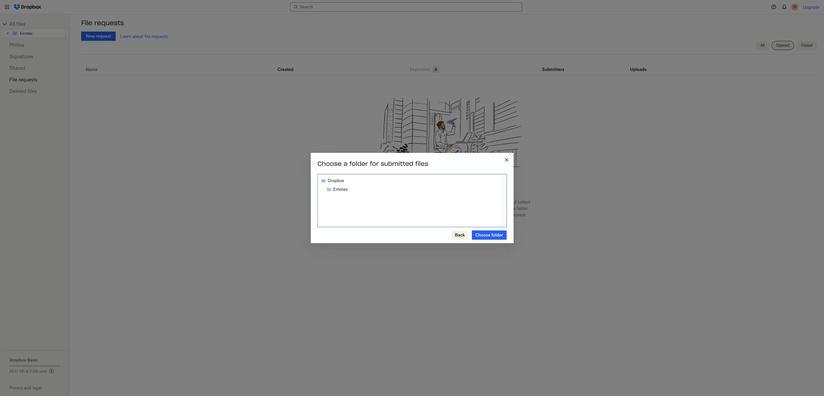 Task type: describe. For each thing, give the bounding box(es) containing it.
1 horizontal spatial your
[[443, 219, 452, 224]]

1 column header from the left
[[542, 59, 566, 73]]

legal
[[32, 386, 42, 391]]

not,
[[501, 200, 509, 205]]

so
[[449, 213, 454, 218]]

file requests link
[[9, 74, 60, 86]]

requests inside 'link'
[[19, 77, 37, 83]]

and inside request files from anyone, whether they have a dropbox account or not, and collect them in your dropbox. files will be automatically organized into a dropbox folder you choose. your privacy is important, so those who upload to your file request cannot access your dropbox account.
[[510, 200, 517, 205]]

shared link
[[9, 62, 60, 74]]

all button
[[756, 41, 770, 50]]

choose.
[[383, 213, 398, 218]]

dropbox.
[[398, 206, 416, 211]]

created
[[278, 67, 294, 72]]

need
[[396, 185, 413, 193]]

file inside request files from anyone, whether they have a dropbox account or not, and collect them in your dropbox. files will be automatically organized into a dropbox folder you choose. your privacy is important, so those who upload to your file request cannot access your dropbox account.
[[504, 213, 510, 218]]

2
[[29, 370, 32, 374]]

upload
[[476, 213, 489, 218]]

choose a folder for submitted files
[[318, 160, 429, 168]]

about
[[132, 34, 144, 39]]

files
[[417, 206, 426, 211]]

1 horizontal spatial a
[[459, 200, 461, 205]]

closed
[[802, 43, 813, 48]]

row containing name
[[81, 57, 820, 76]]

a inside "dialog"
[[344, 160, 348, 168]]

signatures link
[[9, 51, 60, 62]]

upgrade
[[803, 4, 820, 9]]

all for all files
[[9, 21, 15, 27]]

have
[[449, 200, 458, 205]]

or
[[496, 200, 500, 205]]

your
[[399, 213, 408, 218]]

0 horizontal spatial file
[[145, 34, 151, 39]]

someone?
[[470, 185, 506, 193]]

signatures
[[9, 54, 33, 59]]

files for all
[[16, 21, 26, 27]]

0 vertical spatial folder
[[350, 160, 368, 168]]

anyone,
[[407, 200, 422, 205]]

photos link
[[9, 39, 60, 51]]

those
[[455, 213, 465, 218]]

get more space image
[[48, 368, 55, 375]]

in
[[384, 206, 388, 211]]

will
[[427, 206, 434, 211]]

shared
[[9, 65, 25, 71]]

upgrade link
[[803, 4, 820, 9]]

account.
[[470, 219, 487, 224]]

pro trial element
[[431, 66, 440, 73]]

dropbox basic
[[9, 358, 38, 363]]

photos
[[9, 42, 24, 48]]

organized
[[468, 206, 487, 211]]

closed button
[[797, 41, 818, 50]]

choose a folder for submitted files dialog
[[311, 153, 514, 244]]

request
[[511, 213, 526, 218]]

learn about file requests link
[[120, 34, 168, 39]]

request files from anyone, whether they have a dropbox account or not, and collect them in your dropbox. files will be automatically organized into a dropbox folder you choose. your privacy is important, so those who upload to your file request cannot access your dropbox account.
[[371, 200, 531, 224]]

all files
[[9, 21, 26, 27]]

group inside choose a folder for submitted files "dialog"
[[321, 177, 499, 194]]

basic
[[27, 358, 38, 363]]



Task type: vqa. For each thing, say whether or not it's contained in the screenshot.
the
no



Task type: locate. For each thing, give the bounding box(es) containing it.
0 horizontal spatial folder
[[350, 160, 368, 168]]

files right submitted
[[416, 160, 429, 168]]

and left legal
[[24, 386, 31, 391]]

file requests up learn
[[81, 19, 124, 27]]

1 vertical spatial and
[[24, 386, 31, 391]]

0 vertical spatial all
[[9, 21, 15, 27]]

used
[[39, 370, 47, 374]]

0 vertical spatial emotes
[[20, 31, 33, 36]]

important,
[[428, 213, 448, 218]]

0 vertical spatial file
[[145, 34, 151, 39]]

1 horizontal spatial file
[[504, 213, 510, 218]]

privacy
[[9, 386, 23, 391]]

1 horizontal spatial file requests
[[81, 19, 124, 27]]

created button
[[278, 66, 294, 73]]

row
[[81, 57, 820, 76]]

them
[[373, 206, 383, 211]]

0 vertical spatial from
[[452, 185, 468, 193]]

group containing dropbox
[[321, 177, 499, 194]]

0 vertical spatial choose
[[318, 160, 342, 168]]

from inside request files from anyone, whether they have a dropbox account or not, and collect them in your dropbox. files will be automatically organized into a dropbox folder you choose. your privacy is important, so those who upload to your file request cannot access your dropbox account.
[[397, 200, 406, 205]]

privacy and legal
[[9, 386, 42, 391]]

dropbox inside choose a folder for submitted files "dialog"
[[328, 178, 344, 183]]

0 horizontal spatial from
[[397, 200, 406, 205]]

0 vertical spatial file
[[81, 19, 92, 27]]

2 vertical spatial your
[[443, 219, 452, 224]]

folder inside button
[[492, 233, 503, 238]]

emotes inside all files tree
[[20, 31, 33, 36]]

0 horizontal spatial all
[[9, 21, 15, 27]]

all inside button
[[761, 43, 765, 48]]

be
[[435, 206, 440, 211]]

0 vertical spatial requests
[[94, 19, 124, 27]]

all files link
[[9, 19, 70, 29]]

learn
[[120, 34, 131, 39]]

all
[[9, 21, 15, 27], [761, 43, 765, 48]]

1 vertical spatial choose
[[476, 233, 491, 238]]

all files tree
[[1, 19, 70, 38]]

and
[[510, 200, 517, 205], [24, 386, 31, 391]]

0 horizontal spatial emotes
[[20, 31, 33, 36]]

0 horizontal spatial requests
[[19, 77, 37, 83]]

0 horizontal spatial choose
[[318, 160, 342, 168]]

deleted files link
[[9, 86, 60, 97]]

files inside tree
[[16, 21, 26, 27]]

files for request
[[388, 200, 396, 205]]

1 horizontal spatial all
[[761, 43, 765, 48]]

from up have in the bottom of the page
[[452, 185, 468, 193]]

who
[[466, 213, 475, 218]]

deleted files
[[9, 88, 37, 94]]

account
[[480, 200, 495, 205]]

2 horizontal spatial requests
[[152, 34, 168, 39]]

cannot
[[415, 219, 428, 224]]

files inside "dialog"
[[416, 160, 429, 168]]

name
[[86, 67, 98, 72]]

2 column header from the left
[[631, 59, 654, 73]]

0 horizontal spatial column header
[[542, 59, 566, 73]]

group
[[321, 177, 499, 194]]

requests
[[94, 19, 124, 27], [152, 34, 168, 39], [19, 77, 37, 83]]

choose for choose a folder for submitted files
[[318, 160, 342, 168]]

opened
[[777, 43, 790, 48]]

1 vertical spatial emotes
[[333, 187, 348, 192]]

back button
[[452, 231, 469, 240]]

choose inside button
[[476, 233, 491, 238]]

0 horizontal spatial file
[[9, 77, 17, 83]]

0 horizontal spatial and
[[24, 386, 31, 391]]

deleted
[[9, 88, 26, 94]]

folder down collect
[[517, 206, 528, 211]]

is
[[424, 213, 427, 218]]

file
[[145, 34, 151, 39], [504, 213, 510, 218]]

file right about
[[145, 34, 151, 39]]

dropbox
[[328, 178, 344, 183], [462, 200, 479, 205], [500, 206, 516, 211], [453, 219, 469, 224], [9, 358, 26, 363]]

you
[[375, 213, 382, 218]]

2 horizontal spatial your
[[495, 213, 503, 218]]

a right have in the bottom of the page
[[459, 200, 461, 205]]

choose folder button
[[472, 231, 507, 240]]

all inside tree
[[9, 21, 15, 27]]

from up dropbox.
[[397, 200, 406, 205]]

1 vertical spatial file
[[504, 213, 510, 218]]

28.57 kb of 2 gb used
[[9, 370, 47, 374]]

0 vertical spatial file requests
[[81, 19, 124, 27]]

1 horizontal spatial folder
[[492, 233, 503, 238]]

something
[[415, 185, 450, 193]]

2 horizontal spatial folder
[[517, 206, 528, 211]]

files down dropbox logo - go to the homepage
[[16, 21, 26, 27]]

2 vertical spatial requests
[[19, 77, 37, 83]]

emotes inside group
[[333, 187, 348, 192]]

into
[[488, 206, 495, 211]]

1 vertical spatial from
[[397, 200, 406, 205]]

for
[[370, 160, 379, 168]]

whether
[[423, 200, 438, 205]]

your down so
[[443, 219, 452, 224]]

1 vertical spatial file
[[9, 77, 17, 83]]

1 horizontal spatial requests
[[94, 19, 124, 27]]

0 horizontal spatial your
[[389, 206, 397, 211]]

from
[[452, 185, 468, 193], [397, 200, 406, 205]]

folder inside request files from anyone, whether they have a dropbox account or not, and collect them in your dropbox. files will be automatically organized into a dropbox folder you choose. your privacy is important, so those who upload to your file request cannot access your dropbox account.
[[517, 206, 528, 211]]

1 vertical spatial requests
[[152, 34, 168, 39]]

choose for choose folder
[[476, 233, 491, 238]]

column header
[[542, 59, 566, 73], [631, 59, 654, 73]]

files inside request files from anyone, whether they have a dropbox account or not, and collect them in your dropbox. files will be automatically organized into a dropbox folder you choose. your privacy is important, so those who upload to your file request cannot access your dropbox account.
[[388, 200, 396, 205]]

1 vertical spatial all
[[761, 43, 765, 48]]

from for anyone,
[[397, 200, 406, 205]]

access
[[429, 219, 442, 224]]

choose
[[318, 160, 342, 168], [476, 233, 491, 238]]

1 vertical spatial your
[[495, 213, 503, 218]]

all left opened
[[761, 43, 765, 48]]

learn about file requests
[[120, 34, 168, 39]]

kb
[[19, 370, 24, 374]]

a
[[344, 160, 348, 168], [459, 200, 461, 205], [496, 206, 499, 211]]

gb
[[33, 370, 38, 374]]

1 horizontal spatial column header
[[631, 59, 654, 73]]

file inside 'link'
[[9, 77, 17, 83]]

your up choose.
[[389, 206, 397, 211]]

requests right about
[[152, 34, 168, 39]]

global header element
[[0, 0, 825, 14]]

1 vertical spatial a
[[459, 200, 461, 205]]

to
[[490, 213, 494, 218]]

folder left "for"
[[350, 160, 368, 168]]

0 vertical spatial and
[[510, 200, 517, 205]]

1 horizontal spatial from
[[452, 185, 468, 193]]

file requests inside 'link'
[[9, 77, 37, 83]]

28.57
[[9, 370, 18, 374]]

opened button
[[772, 41, 795, 50]]

privacy
[[409, 213, 423, 218]]

files
[[16, 21, 26, 27], [28, 88, 37, 94], [416, 160, 429, 168], [388, 200, 396, 205]]

1 horizontal spatial choose
[[476, 233, 491, 238]]

collect
[[518, 200, 531, 205]]

your right to
[[495, 213, 503, 218]]

1 horizontal spatial emotes
[[333, 187, 348, 192]]

files down file requests 'link' at the top of page
[[28, 88, 37, 94]]

0 horizontal spatial file requests
[[9, 77, 37, 83]]

all for all
[[761, 43, 765, 48]]

your
[[389, 206, 397, 211], [495, 213, 503, 218], [443, 219, 452, 224]]

automatically
[[441, 206, 467, 211]]

emotes link
[[12, 30, 64, 37]]

file requests
[[81, 19, 124, 27], [9, 77, 37, 83]]

they
[[440, 200, 448, 205]]

choose folder
[[476, 233, 503, 238]]

1 horizontal spatial and
[[510, 200, 517, 205]]

all up the photos at top
[[9, 21, 15, 27]]

2 horizontal spatial a
[[496, 206, 499, 211]]

a left "for"
[[344, 160, 348, 168]]

1 vertical spatial file requests
[[9, 77, 37, 83]]

need something from someone?
[[396, 185, 506, 193]]

a right into
[[496, 206, 499, 211]]

request
[[371, 200, 386, 205]]

folder down to
[[492, 233, 503, 238]]

requests up deleted files
[[19, 77, 37, 83]]

of
[[25, 370, 29, 374]]

2 vertical spatial a
[[496, 206, 499, 211]]

file requests up deleted files
[[9, 77, 37, 83]]

files up in
[[388, 200, 396, 205]]

folder
[[350, 160, 368, 168], [517, 206, 528, 211], [492, 233, 503, 238]]

0 vertical spatial your
[[389, 206, 397, 211]]

file left request
[[504, 213, 510, 218]]

0 vertical spatial a
[[344, 160, 348, 168]]

submitted
[[381, 160, 414, 168]]

1 horizontal spatial file
[[81, 19, 92, 27]]

files for deleted
[[28, 88, 37, 94]]

back
[[455, 233, 465, 238]]

dropbox logo - go to the homepage image
[[12, 2, 43, 12]]

privacy and legal link
[[9, 386, 70, 391]]

file
[[81, 19, 92, 27], [9, 77, 17, 83]]

requests up learn
[[94, 19, 124, 27]]

emotes
[[20, 31, 33, 36], [333, 187, 348, 192]]

0 horizontal spatial a
[[344, 160, 348, 168]]

2 vertical spatial folder
[[492, 233, 503, 238]]

and right not,
[[510, 200, 517, 205]]

from for someone?
[[452, 185, 468, 193]]

1 vertical spatial folder
[[517, 206, 528, 211]]



